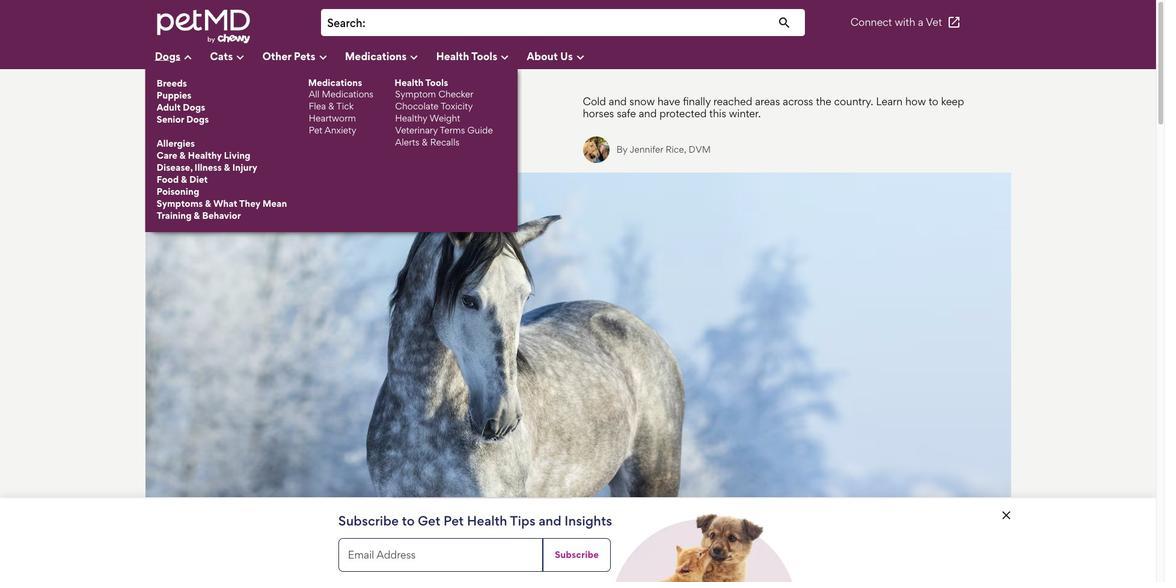 Task type: vqa. For each thing, say whether or not it's contained in the screenshot.
reached
yes



Task type: describe. For each thing, give the bounding box(es) containing it.
all
[[309, 88, 319, 100]]

health for health tools
[[436, 49, 469, 62]]

about us button
[[527, 45, 602, 69]]

food
[[157, 174, 179, 185]]

cats
[[210, 49, 233, 62]]

tick
[[336, 100, 354, 112]]

"cattitude"
[[279, 531, 374, 555]]

health tools symptom checker chocolate toxicity healthy weight veterinary terms guide alerts & recalls
[[395, 77, 493, 148]]

medications all medications flea & tick heartworm pet anxiety
[[308, 77, 374, 136]]

connect with a vet button
[[851, 8, 961, 37]]

breeds puppies adult dogs senior dogs
[[157, 78, 209, 125]]

training
[[157, 210, 192, 222]]

& up food & diet "link"
[[224, 162, 230, 173]]

tools for health tools
[[471, 49, 497, 62]]

breeds
[[157, 78, 187, 89]]

search
[[327, 16, 362, 30]]

jennifer rice, dvm image
[[583, 136, 609, 163]]

about us
[[527, 49, 573, 62]]

medications button
[[345, 45, 436, 69]]

heartworm link
[[308, 113, 374, 125]]

pet anxiety link
[[308, 125, 374, 137]]

diet
[[189, 174, 208, 185]]

all medications link
[[308, 88, 374, 100]]

gratitude
[[160, 531, 245, 555]]

petmd home image
[[155, 8, 251, 45]]

pet inside medications all medications flea & tick heartworm pet anxiety
[[309, 125, 322, 136]]

recalls
[[430, 137, 460, 148]]

medications for medications all medications flea & tick heartworm pet anxiety
[[308, 77, 362, 88]]

healthy inside "allergies care & healthy living disease, illness & injury food & diet poisoning symptoms & what they mean training & behavior"
[[188, 150, 222, 161]]

allergies care & healthy living disease, illness & injury food & diet poisoning symptoms & what they mean training & behavior
[[157, 138, 287, 222]]

other
[[262, 49, 291, 62]]

with
[[895, 16, 915, 29]]

symptom
[[395, 88, 436, 100]]

winter.
[[729, 107, 761, 120]]

across
[[783, 95, 813, 108]]

other pets
[[262, 49, 315, 62]]

& inside medications all medications flea & tick heartworm pet anxiety
[[328, 100, 334, 112]]

by
[[617, 144, 628, 155]]

rice,
[[666, 144, 686, 155]]

other pets button
[[262, 45, 345, 69]]

subscribe for subscribe
[[555, 549, 599, 560]]

areas
[[755, 95, 780, 108]]

terms
[[440, 125, 465, 136]]

how
[[905, 95, 926, 108]]

chocolate toxicity link
[[395, 100, 494, 113]]

healthy weight link
[[395, 113, 494, 125]]

whinnying
[[160, 84, 317, 123]]

symptoms
[[157, 198, 203, 209]]

care & healthy living link
[[156, 150, 288, 162]]

2 horizontal spatial and
[[639, 107, 657, 120]]

us
[[560, 49, 573, 62]]

whinnying for winter
[[160, 84, 471, 123]]

learn
[[876, 95, 903, 108]]

they
[[239, 198, 260, 209]]

search :
[[327, 16, 366, 30]]

training & behavior link
[[156, 210, 288, 222]]

symptoms & what they mean link
[[156, 198, 288, 210]]

health tools button
[[436, 45, 527, 69]]

grey andalusian in the snow image
[[145, 173, 1011, 497]]

& down the "allergies"
[[180, 150, 186, 161]]

food & diet link
[[156, 174, 288, 186]]

subscribe to get pet health tips and insights
[[338, 513, 612, 529]]

disease, illness & injury link
[[156, 162, 288, 174]]

health for health tools symptom checker chocolate toxicity healthy weight veterinary terms guide alerts & recalls
[[395, 77, 424, 88]]

senior dogs link
[[156, 114, 288, 126]]

alerts & recalls link
[[395, 137, 494, 149]]

puppies
[[157, 90, 192, 101]]

close image
[[999, 508, 1013, 522]]

pet inside newsletter subscription element
[[444, 513, 464, 529]]

heartworm
[[309, 113, 356, 124]]

guide
[[467, 125, 493, 136]]

veterinary terms guide link
[[395, 125, 494, 137]]

veterinary
[[395, 125, 438, 136]]

cold and snow have finally reached areas across the country. learn how to keep horses safe and protected this winter.
[[583, 95, 964, 120]]

poisoning link
[[156, 186, 288, 198]]

& inside health tools symptom checker chocolate toxicity healthy weight veterinary terms guide alerts & recalls
[[422, 137, 428, 148]]

dogs inside dropdown button
[[155, 49, 181, 62]]

vet
[[926, 16, 942, 29]]

healthy inside health tools symptom checker chocolate toxicity healthy weight veterinary terms guide alerts & recalls
[[395, 113, 427, 124]]

breeds link
[[156, 78, 288, 90]]

cold
[[583, 95, 606, 108]]

pets
[[294, 49, 315, 62]]

tips
[[510, 513, 536, 529]]

insights
[[565, 513, 612, 529]]

for for "cattitude"
[[249, 531, 275, 555]]



Task type: locate. For each thing, give the bounding box(es) containing it.
& up heartworm
[[328, 100, 334, 112]]

health inside newsletter subscription element
[[467, 513, 507, 529]]

dogs down the puppies
[[183, 102, 205, 113]]

& up poisoning
[[181, 174, 187, 185]]

1 vertical spatial health
[[395, 77, 424, 88]]

0 vertical spatial subscribe
[[338, 513, 399, 529]]

flea & tick link
[[308, 100, 374, 113]]

tools
[[471, 49, 497, 62], [425, 77, 448, 88]]

finally
[[683, 95, 711, 108]]

by jennifer rice, dvm
[[617, 144, 711, 155]]

health up the checker
[[436, 49, 469, 62]]

alerts
[[395, 137, 420, 148]]

dogs
[[155, 49, 181, 62], [183, 102, 205, 113], [186, 114, 209, 125]]

1 vertical spatial dogs
[[183, 102, 205, 113]]

adult dogs link
[[156, 102, 288, 114]]

flea
[[309, 100, 326, 112]]

subscribe for subscribe to get pet health tips and insights
[[338, 513, 399, 529]]

puppies link
[[156, 90, 288, 102]]

tools up symptom checker link
[[425, 77, 448, 88]]

medications up 'tick'
[[322, 88, 374, 100]]

toxicity
[[441, 100, 473, 112]]

keep
[[941, 95, 964, 108]]

1 horizontal spatial to
[[929, 95, 939, 108]]

& down veterinary
[[422, 137, 428, 148]]

tools up the checker
[[471, 49, 497, 62]]

health inside health tools symptom checker chocolate toxicity healthy weight veterinary terms guide alerts & recalls
[[395, 77, 424, 88]]

chocolate
[[395, 100, 439, 112]]

mean
[[263, 198, 287, 209]]

and right tips
[[539, 513, 561, 529]]

2 vertical spatial health
[[467, 513, 507, 529]]

1 horizontal spatial and
[[609, 95, 627, 108]]

healthy up illness
[[188, 150, 222, 161]]

medications up all medications link
[[308, 77, 362, 88]]

medications inside medications popup button
[[345, 49, 407, 62]]

country.
[[834, 95, 874, 108]]

weight
[[430, 113, 460, 124]]

adult
[[157, 102, 181, 113]]

to left get
[[402, 513, 415, 529]]

subscribe button
[[543, 538, 611, 572]]

0 horizontal spatial tools
[[425, 77, 448, 88]]

0 horizontal spatial and
[[539, 513, 561, 529]]

tools for health tools symptom checker chocolate toxicity healthy weight veterinary terms guide alerts & recalls
[[425, 77, 448, 88]]

safe
[[617, 107, 636, 120]]

healthy up veterinary
[[395, 113, 427, 124]]

puppy and kitten hugging image
[[616, 508, 793, 582]]

1 horizontal spatial tools
[[471, 49, 497, 62]]

about
[[527, 49, 558, 62]]

medications for medications
[[345, 49, 407, 62]]

horses
[[583, 107, 614, 120]]

disease,
[[157, 162, 192, 173]]

anxiety
[[325, 125, 356, 136]]

gratitude for "cattitude"
[[160, 531, 374, 555]]

living
[[224, 150, 251, 161]]

have
[[658, 95, 680, 108]]

senior
[[157, 114, 184, 125]]

care
[[157, 150, 177, 161]]

None email field
[[338, 538, 543, 572]]

1 horizontal spatial subscribe
[[555, 549, 599, 560]]

to inside newsletter subscription element
[[402, 513, 415, 529]]

symptom checker link
[[395, 88, 494, 100]]

dvm
[[689, 144, 711, 155]]

1 vertical spatial healthy
[[188, 150, 222, 161]]

1 vertical spatial tools
[[425, 77, 448, 88]]

subscribe inside button
[[555, 549, 599, 560]]

0 vertical spatial to
[[929, 95, 939, 108]]

medications down :
[[345, 49, 407, 62]]

pet
[[309, 125, 322, 136], [444, 513, 464, 529]]

&
[[328, 100, 334, 112], [422, 137, 428, 148], [180, 150, 186, 161], [224, 162, 230, 173], [181, 174, 187, 185], [205, 198, 211, 209], [194, 210, 200, 222]]

pet right get
[[444, 513, 464, 529]]

what
[[213, 198, 237, 209]]

allergies
[[157, 138, 195, 149]]

protected
[[660, 107, 707, 120]]

2 vertical spatial dogs
[[186, 114, 209, 125]]

winter
[[372, 84, 471, 123]]

0 horizontal spatial pet
[[309, 125, 322, 136]]

cats button
[[210, 45, 262, 69]]

None text field
[[372, 15, 799, 31]]

pet down heartworm
[[309, 125, 322, 136]]

medications group
[[308, 77, 374, 137]]

to inside cold and snow have finally reached areas across the country. learn how to keep horses safe and protected this winter.
[[929, 95, 939, 108]]

a
[[918, 16, 924, 29]]

checker
[[438, 88, 474, 100]]

1 horizontal spatial healthy
[[395, 113, 427, 124]]

dogs up breeds
[[155, 49, 181, 62]]

subscribe
[[338, 513, 399, 529], [555, 549, 599, 560]]

0 horizontal spatial to
[[402, 513, 415, 529]]

1 horizontal spatial for
[[323, 84, 365, 123]]

poisoning
[[157, 186, 199, 197]]

get
[[418, 513, 440, 529]]

health tools
[[436, 49, 497, 62]]

medications
[[345, 49, 407, 62], [308, 77, 362, 88], [322, 88, 374, 100]]

to right how
[[929, 95, 939, 108]]

tools inside popup button
[[471, 49, 497, 62]]

subscribe down insights on the bottom of page
[[555, 549, 599, 560]]

0 horizontal spatial for
[[249, 531, 275, 555]]

and right safe on the top right of the page
[[639, 107, 657, 120]]

and right the cold
[[609, 95, 627, 108]]

0 vertical spatial for
[[323, 84, 365, 123]]

and inside newsletter subscription element
[[539, 513, 561, 529]]

1 vertical spatial subscribe
[[555, 549, 599, 560]]

health
[[436, 49, 469, 62], [395, 77, 424, 88], [467, 513, 507, 529]]

& left the what
[[205, 198, 211, 209]]

healthy
[[395, 113, 427, 124], [188, 150, 222, 161]]

none email field inside newsletter subscription element
[[338, 538, 543, 572]]

allergies link
[[156, 138, 288, 150]]

health up the symptom
[[395, 77, 424, 88]]

dogs right senior
[[186, 114, 209, 125]]

snow
[[630, 95, 655, 108]]

0 horizontal spatial subscribe
[[338, 513, 399, 529]]

0 vertical spatial healthy
[[395, 113, 427, 124]]

1 vertical spatial pet
[[444, 513, 464, 529]]

0 vertical spatial pet
[[309, 125, 322, 136]]

injury
[[232, 162, 257, 173]]

0 horizontal spatial healthy
[[188, 150, 222, 161]]

subscribe up "cattitude"
[[338, 513, 399, 529]]

0 vertical spatial dogs
[[155, 49, 181, 62]]

1 vertical spatial for
[[249, 531, 275, 555]]

reached
[[714, 95, 753, 108]]

1 horizontal spatial pet
[[444, 513, 464, 529]]

tools inside health tools symptom checker chocolate toxicity healthy weight veterinary terms guide alerts & recalls
[[425, 77, 448, 88]]

health tools group
[[395, 77, 494, 149]]

this
[[709, 107, 726, 120]]

behavior
[[202, 210, 241, 222]]

for for winter
[[323, 84, 365, 123]]

:
[[362, 16, 366, 30]]

jennifer
[[630, 144, 663, 155]]

health left tips
[[467, 513, 507, 529]]

and
[[609, 95, 627, 108], [639, 107, 657, 120], [539, 513, 561, 529]]

connect
[[851, 16, 892, 29]]

& down the symptoms
[[194, 210, 200, 222]]

0 vertical spatial health
[[436, 49, 469, 62]]

the
[[816, 95, 832, 108]]

0 vertical spatial tools
[[471, 49, 497, 62]]

1 vertical spatial to
[[402, 513, 415, 529]]

to
[[929, 95, 939, 108], [402, 513, 415, 529]]

dogs button
[[155, 45, 210, 69]]

illness
[[195, 162, 222, 173]]

newsletter subscription element
[[0, 498, 1156, 582]]

health inside health tools popup button
[[436, 49, 469, 62]]



